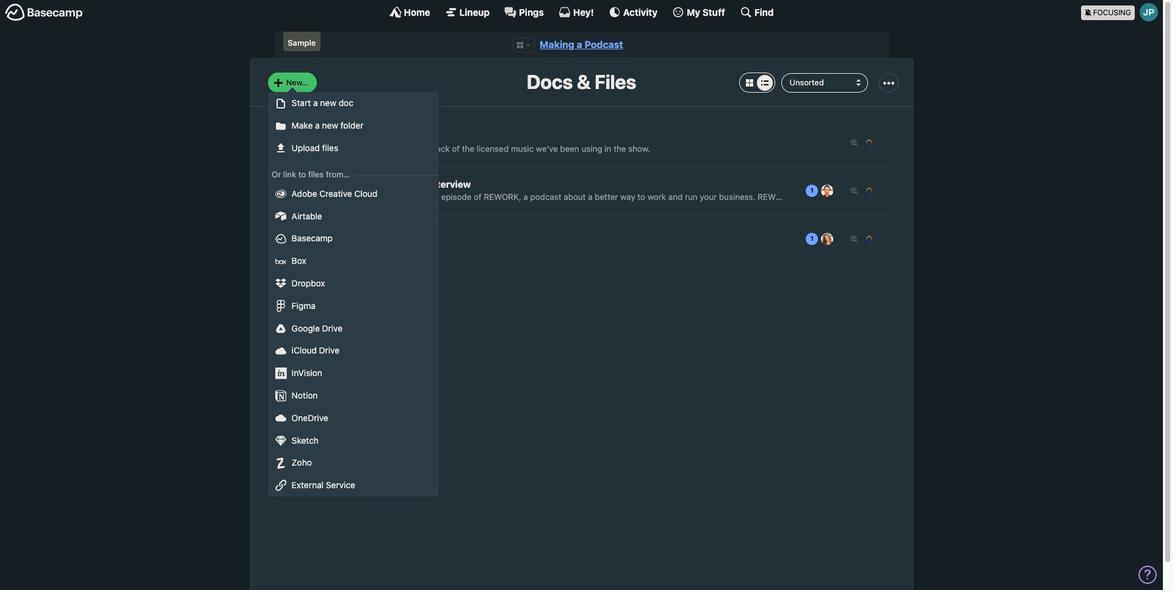 Task type: describe. For each thing, give the bounding box(es) containing it.
onedrive link
[[268, 408, 439, 430]]

where
[[349, 144, 372, 154]]

new…
[[286, 77, 308, 87]]

7.36
[[322, 240, 338, 250]]

docs
[[527, 70, 573, 94]]

figma link
[[268, 295, 439, 318]]

external
[[292, 481, 324, 491]]

activity link
[[609, 6, 658, 18]]

making a podcast
[[540, 39, 623, 50]]

new… button
[[268, 73, 317, 93]]

focusing button
[[1081, 0, 1163, 24]]

home
[[404, 6, 430, 17]]

to
[[298, 170, 306, 180]]

me for 1st color it orange icon from the bottom
[[833, 227, 847, 238]]

my stuff
[[687, 6, 725, 17]]

color for color it yellow icon corresponding to 1st color it orange icon from the bottom
[[807, 227, 831, 238]]

a for start
[[313, 98, 318, 108]]

sketch link
[[268, 430, 439, 453]]

make a new folder
[[292, 120, 364, 131]]

external service link
[[268, 475, 439, 498]]

google drive link
[[268, 318, 439, 340]]

kb
[[340, 240, 351, 250]]

cover3.avif
[[358, 227, 408, 238]]

usage
[[351, 131, 380, 142]]

licensed
[[477, 144, 509, 154]]

1 color it orange image from the top
[[827, 198, 840, 211]]

color for color it yellow icon corresponding to second color it orange icon from the bottom
[[807, 179, 831, 190]]

color it orange image
[[827, 294, 840, 307]]

intro/outro
[[322, 179, 373, 190]]

of
[[452, 144, 460, 154]]

or
[[272, 170, 281, 180]]

creative
[[319, 189, 352, 199]]

pings
[[519, 6, 544, 17]]

for
[[375, 179, 388, 190]]

basecamp link
[[268, 228, 439, 250]]

google
[[292, 323, 320, 334]]

files
[[595, 70, 636, 94]]

color me in! for second color it orange icon from the bottom
[[807, 179, 860, 190]]

show.
[[628, 144, 650, 154]]

1 for rework-cover3.avif
[[810, 235, 814, 242]]

3 color it purple image from the top
[[798, 312, 811, 325]]

2 color it orange image from the top
[[827, 246, 840, 259]]

new for folder
[[322, 120, 338, 131]]

focusing
[[1093, 8, 1131, 17]]

upload files link
[[268, 137, 439, 160]]

we've
[[536, 144, 558, 154]]

victor's
[[390, 179, 426, 190]]

invision
[[292, 368, 322, 379]]

color it gray image
[[856, 312, 869, 325]]

2 color it gray image from the top
[[856, 264, 869, 277]]

notion
[[292, 391, 318, 401]]

me for second color it orange icon from the bottom
[[833, 179, 847, 190]]

start a new doc link
[[268, 92, 439, 115]]

home link
[[389, 6, 430, 18]]

music
[[511, 144, 534, 154]]

airtable link
[[268, 205, 439, 228]]

color it red image for second color it orange icon from the bottom
[[842, 198, 855, 211]]

in! for 1st color it orange icon from the bottom
[[849, 227, 860, 238]]

color it green image for 2nd color it purple "icon" from the top
[[827, 264, 840, 277]]

color it brown image
[[842, 216, 855, 229]]

onedrive
[[292, 413, 328, 424]]

hey! button
[[559, 6, 594, 18]]

1 for intro/outro for victor's interview
[[810, 187, 814, 194]]

find
[[755, 6, 774, 17]]

rework-
[[322, 227, 358, 238]]

interview
[[428, 179, 471, 190]]

color it green image
[[827, 216, 840, 229]]

folder
[[341, 120, 364, 131]]

make a new folder button
[[268, 115, 439, 137]]

color me in! for 1st color it orange icon from the bottom
[[807, 227, 860, 238]]

1 color it purple image from the top
[[798, 216, 811, 229]]

color it pink image for color it red icon related to 1st color it orange icon from the bottom
[[856, 246, 869, 259]]

using
[[582, 144, 602, 154]]

color it white image for color it yellow icon corresponding to 1st color it orange icon from the bottom
[[798, 246, 811, 259]]

sample element
[[283, 32, 321, 52]]

2 color it blue image from the top
[[813, 312, 826, 325]]

from…
[[326, 170, 350, 180]]

basecamp
[[292, 233, 333, 244]]

adobe creative cloud link
[[268, 183, 439, 205]]

1 vertical spatial files
[[308, 170, 324, 180]]

color it pink image
[[856, 198, 869, 211]]



Task type: locate. For each thing, give the bounding box(es) containing it.
1 color it green image from the top
[[827, 264, 840, 277]]

activity
[[623, 6, 658, 17]]

doc
[[339, 98, 353, 108]]

music
[[322, 131, 349, 142]]

making a podcast link
[[540, 39, 623, 50]]

lineup
[[460, 6, 490, 17]]

2 vertical spatial a
[[315, 120, 320, 131]]

drive for google drive
[[322, 323, 343, 334]]

0 vertical spatial color it brown image
[[842, 264, 855, 277]]

color it blue image left color it green icon at the top of page
[[813, 216, 826, 229]]

color it purple image left color it blue image
[[798, 264, 811, 277]]

1 color it white image from the top
[[798, 198, 811, 211]]

2 color it green image from the top
[[827, 312, 840, 325]]

color it orange image down annie bryan image
[[827, 198, 840, 211]]

1 me from the top
[[833, 179, 847, 190]]

external service
[[292, 481, 355, 491]]

color it gray image right color it brown image
[[856, 216, 869, 229]]

figma
[[292, 301, 316, 311]]

1 vertical spatial 1
[[810, 235, 814, 242]]

color it purple image
[[798, 216, 811, 229], [798, 264, 811, 277], [798, 312, 811, 325]]

sketch
[[292, 436, 319, 446]]

1 color it pink image from the top
[[856, 246, 869, 259]]

2 in! from the top
[[849, 227, 860, 238]]

color it red image down color it brown image
[[842, 246, 855, 259]]

a for make
[[315, 120, 320, 131]]

1 left annie bryan image
[[810, 187, 814, 194]]

1 in! from the top
[[849, 179, 860, 190]]

color it brown image left color it gray icon
[[842, 312, 855, 325]]

my
[[687, 6, 700, 17]]

2 color it pink image from the top
[[856, 294, 869, 307]]

2 the from the left
[[614, 144, 626, 154]]

me
[[833, 179, 847, 190], [833, 227, 847, 238]]

docs & files
[[527, 70, 636, 94]]

color it white image for color it yellow icon corresponding to second color it orange icon from the bottom
[[798, 198, 811, 211]]

color it white image up color it white icon
[[798, 246, 811, 259]]

1 vertical spatial me
[[833, 227, 847, 238]]

2 color it white image from the top
[[798, 246, 811, 259]]

1
[[810, 187, 814, 194], [810, 235, 814, 242]]

files inside upload files link
[[322, 143, 338, 153]]

airtable
[[292, 211, 322, 221]]

1 color me in! from the top
[[807, 179, 860, 190]]

dropbox link
[[268, 273, 439, 295]]

2 color me in! from the top
[[807, 227, 860, 238]]

color it gray image right color it blue image
[[856, 264, 869, 277]]

color it yellow image for second color it orange icon from the bottom
[[813, 198, 826, 211]]

color it yellow image for 1st color it orange icon from the bottom
[[813, 246, 826, 259]]

0 horizontal spatial the
[[462, 144, 474, 154]]

breadcrumb element
[[274, 32, 889, 58]]

1 vertical spatial color it brown image
[[842, 312, 855, 325]]

0 vertical spatial color it white image
[[798, 198, 811, 211]]

color it red image
[[842, 294, 855, 307]]

color it white image left color it pink image
[[798, 198, 811, 211]]

zoho
[[292, 458, 312, 468]]

find button
[[740, 6, 774, 18]]

0 vertical spatial drive
[[322, 323, 343, 334]]

the
[[462, 144, 474, 154], [614, 144, 626, 154]]

color it gray image
[[856, 216, 869, 229], [856, 264, 869, 277]]

notion link
[[268, 385, 439, 408]]

1 horizontal spatial the
[[614, 144, 626, 154]]

color it purple image down color it white icon
[[798, 312, 811, 325]]

here's
[[322, 144, 346, 154]]

0 vertical spatial color
[[807, 179, 831, 190]]

start
[[292, 98, 311, 108]]

1 vertical spatial color it purple image
[[798, 264, 811, 277]]

0 vertical spatial color it gray image
[[856, 216, 869, 229]]

dropbox
[[292, 278, 325, 289]]

0 vertical spatial color me in!
[[807, 179, 860, 190]]

0 vertical spatial color it yellow image
[[813, 198, 826, 211]]

hey!
[[573, 6, 594, 17]]

color it pink image
[[856, 246, 869, 259], [856, 294, 869, 307]]

1 vertical spatial new
[[322, 120, 338, 131]]

0 vertical spatial color it purple image
[[798, 216, 811, 229]]

a for making
[[577, 39, 582, 50]]

color left color it brown image
[[807, 227, 831, 238]]

0 vertical spatial in!
[[849, 179, 860, 190]]

2 color it yellow image from the top
[[813, 246, 826, 259]]

color it yellow image down cheryl walters icon
[[813, 246, 826, 259]]

0 vertical spatial color it orange image
[[827, 198, 840, 211]]

color it yellow image
[[813, 294, 826, 307]]

1 color from the top
[[807, 179, 831, 190]]

0 vertical spatial color it green image
[[827, 264, 840, 277]]

the right of
[[462, 144, 474, 154]]

service
[[326, 481, 355, 491]]

podcast
[[585, 39, 623, 50]]

drive for icloud drive
[[319, 346, 340, 356]]

1 vertical spatial color it gray image
[[856, 264, 869, 277]]

a
[[577, 39, 582, 50], [313, 98, 318, 108], [315, 120, 320, 131]]

0 vertical spatial files
[[322, 143, 338, 153]]

in! up color it pink image
[[849, 179, 860, 190]]

in! for second color it orange icon from the bottom
[[849, 179, 860, 190]]

a inside breadcrumb 'element'
[[577, 39, 582, 50]]

stuff
[[703, 6, 725, 17]]

0 vertical spatial a
[[577, 39, 582, 50]]

files right to
[[308, 170, 324, 180]]

color it pink image down color it pink image
[[856, 246, 869, 259]]

a right making at the left top of the page
[[577, 39, 582, 50]]

link
[[283, 170, 296, 180]]

color it yellow image down annie bryan image
[[813, 198, 826, 211]]

1 vertical spatial color it yellow image
[[813, 246, 826, 259]]

color it orange image
[[827, 198, 840, 211], [827, 246, 840, 259]]

1 color it red image from the top
[[842, 198, 855, 211]]

drive
[[322, 323, 343, 334], [319, 346, 340, 356]]

a inside start a new doc link
[[313, 98, 318, 108]]

0 vertical spatial color it red image
[[842, 198, 855, 211]]

files down music
[[322, 143, 338, 153]]

color it white image
[[798, 294, 811, 307]]

a right make
[[315, 120, 320, 131]]

2 color it purple image from the top
[[798, 264, 811, 277]]

1 vertical spatial color it red image
[[842, 246, 855, 259]]

in
[[605, 144, 611, 154]]

0 vertical spatial 1
[[810, 187, 814, 194]]

drive right google
[[322, 323, 343, 334]]

color it purple image left color it green icon at the top of page
[[798, 216, 811, 229]]

files
[[322, 143, 338, 153], [308, 170, 324, 180]]

icloud drive
[[292, 346, 340, 356]]

color it red image for 1st color it orange icon from the bottom
[[842, 246, 855, 259]]

color me in! down color it pink image
[[807, 227, 860, 238]]

pings button
[[504, 6, 544, 18]]

2 color from the top
[[807, 227, 831, 238]]

color it brown image
[[842, 264, 855, 277], [842, 312, 855, 325]]

color it green image down color it orange image
[[827, 312, 840, 325]]

1 color it gray image from the top
[[856, 216, 869, 229]]

a inside make a new folder button
[[315, 120, 320, 131]]

color it brown image right color it blue image
[[842, 264, 855, 277]]

the right in
[[614, 144, 626, 154]]

color it orange image down cheryl walters icon
[[827, 246, 840, 259]]

1 vertical spatial color me in!
[[807, 227, 860, 238]]

1 1 from the top
[[810, 187, 814, 194]]

color it green image
[[827, 264, 840, 277], [827, 312, 840, 325]]

2 vertical spatial color it purple image
[[798, 312, 811, 325]]

been
[[560, 144, 579, 154]]

making
[[540, 39, 574, 50]]

color it brown image for 2nd color it purple "icon" from the top's color it green image
[[842, 264, 855, 277]]

0 vertical spatial me
[[833, 179, 847, 190]]

in! right color it green icon at the top of page
[[849, 227, 860, 238]]

track
[[430, 144, 450, 154]]

lineup link
[[445, 6, 490, 18]]

icloud
[[292, 346, 317, 356]]

1 vertical spatial in!
[[849, 227, 860, 238]]

we're
[[374, 144, 395, 154]]

1 vertical spatial color it white image
[[798, 246, 811, 259]]

1 color it yellow image from the top
[[813, 198, 826, 211]]

upload
[[292, 143, 320, 153]]

2 color it brown image from the top
[[842, 312, 855, 325]]

adobe creative cloud
[[292, 189, 378, 199]]

a right start
[[313, 98, 318, 108]]

color it pink image right color it red image
[[856, 294, 869, 307]]

james peterson image
[[1140, 3, 1158, 21]]

drive right "icloud"
[[319, 346, 340, 356]]

annie bryan image
[[821, 185, 833, 197]]

color it red image left color it pink image
[[842, 198, 855, 211]]

color it blue image down color it yellow image
[[813, 312, 826, 325]]

box
[[292, 256, 306, 266]]

color it blue image
[[813, 264, 826, 277]]

main element
[[0, 0, 1163, 24]]

1 color it brown image from the top
[[842, 264, 855, 277]]

2 color it red image from the top
[[842, 246, 855, 259]]

color it green image for 1st color it purple "icon" from the bottom
[[827, 312, 840, 325]]

1 vertical spatial drive
[[319, 346, 340, 356]]

new for doc
[[320, 98, 336, 108]]

switch accounts image
[[5, 3, 83, 22]]

color
[[807, 179, 831, 190], [807, 227, 831, 238]]

color it pink image for color it red image
[[856, 294, 869, 307]]

rework-cover3.avif 7.36 kb
[[322, 227, 408, 250]]

cloud
[[354, 189, 378, 199]]

google drive
[[292, 323, 343, 334]]

cheryl walters image
[[821, 233, 833, 245]]

1 vertical spatial a
[[313, 98, 318, 108]]

new left folder
[[322, 120, 338, 131]]

&
[[577, 70, 591, 94]]

color it white image
[[798, 198, 811, 211], [798, 246, 811, 259]]

1 vertical spatial color it orange image
[[827, 246, 840, 259]]

start a new doc
[[292, 98, 353, 108]]

2 1 from the top
[[810, 235, 814, 242]]

music usage here's where we're keeping track of the licensed music we've been using in the show.
[[322, 131, 650, 154]]

box link
[[268, 250, 439, 273]]

or link to files from…
[[272, 170, 350, 180]]

invision link
[[268, 363, 439, 385]]

color me in! up color it pink image
[[807, 179, 860, 190]]

upload files
[[292, 143, 338, 153]]

sample
[[288, 38, 316, 48]]

None submit
[[816, 239, 851, 257], [816, 287, 851, 305], [816, 335, 851, 354], [816, 239, 851, 257], [816, 287, 851, 305], [816, 335, 851, 354]]

1 the from the left
[[462, 144, 474, 154]]

color it green image right color it blue image
[[827, 264, 840, 277]]

color it red image
[[842, 198, 855, 211], [842, 246, 855, 259]]

icloud drive link
[[268, 340, 439, 363]]

color it brown image for 1st color it purple "icon" from the bottom color it green image
[[842, 312, 855, 325]]

1 vertical spatial color it pink image
[[856, 294, 869, 307]]

0 vertical spatial color it blue image
[[813, 216, 826, 229]]

zoho link
[[268, 453, 439, 475]]

adobe
[[292, 189, 317, 199]]

1 color it blue image from the top
[[813, 216, 826, 229]]

new left doc
[[320, 98, 336, 108]]

my stuff button
[[672, 6, 725, 18]]

intro/outro for victor's interview
[[322, 179, 471, 190]]

1 vertical spatial color it blue image
[[813, 312, 826, 325]]

2 me from the top
[[833, 227, 847, 238]]

color it yellow image
[[813, 198, 826, 211], [813, 246, 826, 259]]

0 vertical spatial color it pink image
[[856, 246, 869, 259]]

0 vertical spatial new
[[320, 98, 336, 108]]

make
[[292, 120, 313, 131]]

1 vertical spatial color
[[807, 227, 831, 238]]

1 vertical spatial color it green image
[[827, 312, 840, 325]]

color it blue image
[[813, 216, 826, 229], [813, 312, 826, 325]]

color up color it green icon at the top of page
[[807, 179, 831, 190]]

1 left cheryl walters icon
[[810, 235, 814, 242]]

new inside button
[[322, 120, 338, 131]]



Task type: vqa. For each thing, say whether or not it's contained in the screenshot.
Terry T. boosted the card with '🙌' element
no



